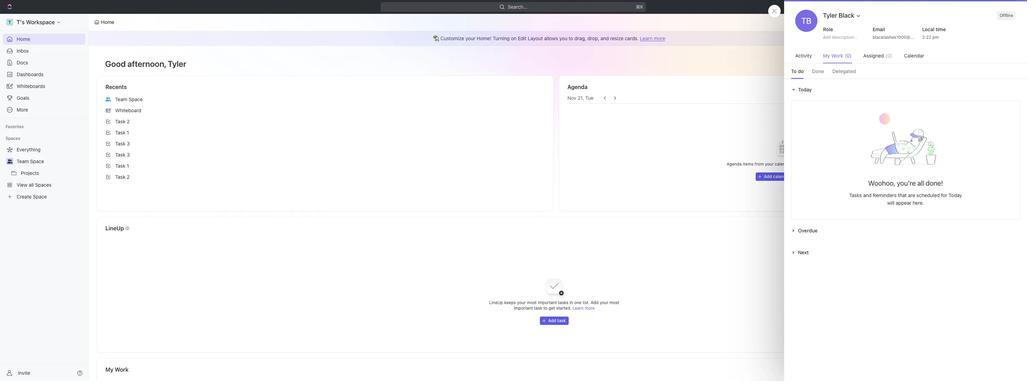 Task type: describe. For each thing, give the bounding box(es) containing it.
view all spaces link
[[3, 180, 84, 191]]

1 task 3 from the top
[[115, 141, 130, 147]]

add inside add task button
[[548, 319, 556, 324]]

customize
[[441, 35, 464, 41]]

learn more link for 🏡 customize your home! turning on edit layout allows you to drag, drop, and resize cards.
[[640, 35, 666, 41]]

pm
[[933, 35, 939, 40]]

cards
[[1003, 19, 1017, 25]]

will inside tasks and reminders that are scheduled for today will appear here.
[[888, 200, 895, 206]]

agenda for agenda
[[568, 84, 588, 90]]

new
[[978, 4, 988, 10]]

tasks
[[558, 301, 569, 306]]

inbox
[[17, 48, 29, 54]]

role
[[823, 26, 833, 32]]

my work (0)
[[823, 53, 852, 59]]

for
[[941, 193, 948, 198]]

21,
[[578, 95, 584, 101]]

agenda items from your calendars will show here.
[[727, 162, 825, 167]]

1 vertical spatial important
[[514, 306, 533, 311]]

2 for task 2
[[127, 119, 130, 125]]

0 horizontal spatial today
[[798, 87, 812, 93]]

view
[[17, 182, 27, 188]]

edit
[[518, 35, 527, 41]]

done button
[[812, 64, 824, 79]]

that
[[898, 193, 907, 198]]

drag,
[[575, 35, 586, 41]]

in
[[570, 301, 573, 306]]

docs
[[17, 60, 28, 66]]

offline
[[1000, 13, 1014, 18]]

everything link
[[3, 144, 84, 156]]

inbox link
[[3, 45, 85, 57]]

appear
[[896, 200, 912, 206]]

1 vertical spatial space
[[30, 159, 44, 165]]

today inside today button
[[985, 95, 997, 101]]

0 horizontal spatial here.
[[814, 162, 824, 167]]

afternoon,
[[127, 59, 166, 69]]

‎task 1
[[115, 163, 129, 169]]

tue
[[586, 95, 594, 101]]

manage cards
[[984, 19, 1017, 25]]

upgrade
[[942, 4, 962, 10]]

assigned
[[864, 53, 884, 59]]

to
[[791, 68, 797, 74]]

1 most from the left
[[527, 301, 537, 306]]

lineup keeps your most important tasks in one list. add your most important task to get started.
[[489, 301, 620, 311]]

projects
[[21, 170, 39, 176]]

activity
[[796, 53, 812, 59]]

cards.
[[625, 35, 639, 41]]

1 task 3 link from the top
[[103, 138, 548, 150]]

good
[[105, 59, 126, 69]]

‎task 1 link
[[103, 161, 548, 172]]

⌘k
[[636, 4, 644, 10]]

next
[[798, 250, 809, 256]]

learn more link for lineup keeps your most important tasks in one list. add your most important task to get started.
[[573, 306, 595, 311]]

0 horizontal spatial and
[[601, 35, 609, 41]]

today button
[[982, 94, 1000, 102]]

task for 1st task 3 link from the bottom
[[115, 152, 125, 158]]

blacklashes1000@gmail.com
[[873, 35, 931, 40]]

calendars
[[775, 162, 794, 167]]

my for my work
[[106, 367, 113, 373]]

allows
[[544, 35, 558, 41]]

1 for ‎task 1
[[127, 163, 129, 169]]

on
[[511, 35, 517, 41]]

task for first task 3 link from the top
[[115, 141, 125, 147]]

more button
[[3, 104, 85, 116]]

woohoo, you're all done!
[[869, 179, 943, 187]]

learn more
[[573, 306, 595, 311]]

add description... button
[[821, 33, 866, 42]]

nov 21, tue
[[568, 95, 594, 101]]

resize
[[610, 35, 624, 41]]

projects link
[[21, 168, 84, 179]]

list.
[[583, 301, 590, 306]]

lineup for lineup keeps your most important tasks in one list. add your most important task to get started.
[[489, 301, 503, 306]]

work for my work
[[115, 367, 129, 373]]

everything
[[17, 147, 40, 153]]

tb
[[802, 16, 812, 26]]

0 vertical spatial space
[[129, 96, 143, 102]]

all inside tree
[[29, 182, 34, 188]]

agenda for agenda items from your calendars will show here.
[[727, 162, 742, 167]]

2 for ‎task 2
[[127, 174, 130, 180]]

2 3 from the top
[[127, 152, 130, 158]]

1 horizontal spatial learn
[[640, 35, 653, 41]]

create space link
[[3, 192, 84, 203]]

upgrade link
[[932, 2, 966, 12]]

2:22
[[923, 35, 932, 40]]

delegated
[[833, 68, 856, 74]]

more
[[17, 107, 28, 113]]

0 vertical spatial more
[[654, 35, 666, 41]]

t
[[8, 20, 11, 25]]

‎task for ‎task 1
[[115, 163, 125, 169]]

tree inside 'sidebar' navigation
[[3, 144, 85, 203]]

assigned (0)
[[864, 53, 893, 59]]

add task
[[548, 319, 566, 324]]

2 task 3 from the top
[[115, 152, 130, 158]]

invite
[[18, 371, 30, 376]]

t's workspace, , element
[[6, 19, 13, 26]]

show
[[803, 162, 813, 167]]

whiteboard
[[115, 108, 141, 114]]

2 task 3 link from the top
[[103, 150, 548, 161]]

today button
[[791, 87, 814, 93]]

1 for task 1
[[127, 130, 129, 136]]

calendar
[[773, 174, 791, 179]]

favorites
[[6, 124, 24, 129]]

time
[[936, 26, 946, 32]]

team inside tree
[[17, 159, 29, 165]]

turning
[[493, 35, 510, 41]]

good afternoon, tyler
[[105, 59, 186, 69]]

0 vertical spatial team space
[[115, 96, 143, 102]]

home!
[[477, 35, 492, 41]]

0 vertical spatial spaces
[[6, 136, 20, 141]]

task inside lineup keeps your most important tasks in one list. add your most important task to get started.
[[534, 306, 543, 311]]

🏡 customize your home! turning on edit layout allows you to drag, drop, and resize cards. learn more
[[433, 35, 666, 41]]

home inside 'sidebar' navigation
[[17, 36, 30, 42]]

you're
[[897, 179, 916, 187]]

items
[[743, 162, 754, 167]]



Task type: locate. For each thing, give the bounding box(es) containing it.
2 inside 'task 2' link
[[127, 119, 130, 125]]

task up ‎task 1 at the left top of page
[[115, 152, 125, 158]]

my
[[823, 53, 830, 59], [106, 367, 113, 373]]

integrations
[[792, 174, 816, 179]]

home link
[[3, 34, 85, 45]]

spaces up "create space" link
[[35, 182, 52, 188]]

1 vertical spatial more
[[585, 306, 595, 311]]

learn more link down list.
[[573, 306, 595, 311]]

1 horizontal spatial lineup
[[489, 301, 503, 306]]

most right keeps
[[527, 301, 537, 306]]

important up 'get'
[[538, 301, 557, 306]]

add calendar integrations
[[764, 174, 816, 179]]

1 2 from the top
[[127, 119, 130, 125]]

tyler black
[[823, 12, 855, 19]]

1 ‎task from the top
[[115, 163, 125, 169]]

and right the tasks
[[864, 193, 872, 198]]

(0)
[[845, 53, 852, 59], [886, 53, 893, 59]]

1 vertical spatial spaces
[[35, 182, 52, 188]]

2 vertical spatial space
[[33, 194, 47, 200]]

1 vertical spatial 2
[[127, 174, 130, 180]]

1 vertical spatial learn more link
[[573, 306, 595, 311]]

woohoo,
[[869, 179, 896, 187]]

learn more link
[[640, 35, 666, 41], [573, 306, 595, 311]]

1 horizontal spatial home
[[101, 19, 114, 25]]

1 vertical spatial task
[[558, 319, 566, 324]]

task
[[534, 306, 543, 311], [558, 319, 566, 324]]

2 ‎task from the top
[[115, 174, 125, 180]]

0 horizontal spatial will
[[795, 162, 802, 167]]

task 3 down task 1 at the top of page
[[115, 141, 130, 147]]

1 horizontal spatial will
[[888, 200, 895, 206]]

today inside tasks and reminders that are scheduled for today will appear here.
[[949, 193, 962, 198]]

1 horizontal spatial my
[[823, 53, 830, 59]]

lineup inside lineup keeps your most important tasks in one list. add your most important task to get started.
[[489, 301, 503, 306]]

add task button
[[540, 317, 569, 326]]

your right list.
[[600, 301, 609, 306]]

0 horizontal spatial work
[[115, 367, 129, 373]]

here. inside tasks and reminders that are scheduled for today will appear here.
[[913, 200, 924, 206]]

whiteboard link
[[103, 105, 548, 116]]

agenda left items
[[727, 162, 742, 167]]

task up task 1 at the top of page
[[115, 119, 125, 125]]

task 3 link up ‎task 1 link
[[103, 138, 548, 150]]

0 horizontal spatial (0)
[[845, 53, 852, 59]]

2 2 from the top
[[127, 174, 130, 180]]

0 vertical spatial important
[[538, 301, 557, 306]]

0 vertical spatial team space link
[[103, 94, 548, 105]]

2 down whiteboard
[[127, 119, 130, 125]]

here. right show
[[814, 162, 824, 167]]

1 task from the top
[[115, 119, 125, 125]]

tyler up role
[[823, 12, 838, 19]]

2 down ‎task 1 at the left top of page
[[127, 174, 130, 180]]

1 horizontal spatial team
[[115, 96, 127, 102]]

0 vertical spatial learn
[[640, 35, 653, 41]]

2 (0) from the left
[[886, 53, 893, 59]]

0 vertical spatial learn more link
[[640, 35, 666, 41]]

to do tab panel
[[784, 79, 1027, 264]]

2 1 from the top
[[127, 163, 129, 169]]

to do
[[791, 68, 804, 74]]

add inside lineup keeps your most important tasks in one list. add your most important task to get started.
[[591, 301, 599, 306]]

started.
[[556, 306, 572, 311]]

1 horizontal spatial learn more link
[[640, 35, 666, 41]]

0 horizontal spatial tyler
[[168, 59, 186, 69]]

2 most from the left
[[610, 301, 620, 306]]

1 horizontal spatial task
[[558, 319, 566, 324]]

1 vertical spatial tyler
[[168, 59, 186, 69]]

tyler right afternoon,
[[168, 59, 186, 69]]

space down everything link
[[30, 159, 44, 165]]

user group image
[[7, 160, 12, 164]]

task 2
[[115, 119, 130, 125]]

to left 'get'
[[544, 306, 548, 311]]

0 vertical spatial work
[[832, 53, 844, 59]]

work for my work (0)
[[832, 53, 844, 59]]

calendar
[[904, 53, 925, 59]]

add left the calendar at the top right
[[764, 174, 772, 179]]

‎task down ‎task 1 at the left top of page
[[115, 174, 125, 180]]

1 1 from the top
[[127, 130, 129, 136]]

1 down task 2
[[127, 130, 129, 136]]

recents
[[106, 84, 127, 90]]

1 vertical spatial agenda
[[727, 162, 742, 167]]

task 3 up ‎task 1 at the left top of page
[[115, 152, 130, 158]]

0 vertical spatial home
[[101, 19, 114, 25]]

add calendar integrations button
[[756, 173, 819, 181]]

more down list.
[[585, 306, 595, 311]]

description...
[[832, 35, 858, 40]]

whiteboards link
[[3, 81, 85, 92]]

1 vertical spatial today
[[985, 95, 997, 101]]

add task button
[[540, 317, 569, 326]]

task 2 link
[[103, 116, 548, 127]]

2 inside ‎task 2 link
[[127, 174, 130, 180]]

1 inside task 1 link
[[127, 130, 129, 136]]

user group image
[[106, 97, 111, 102]]

learn right cards.
[[640, 35, 653, 41]]

team space link up projects link in the left of the page
[[17, 156, 84, 167]]

1 horizontal spatial (0)
[[886, 53, 893, 59]]

you
[[560, 35, 568, 41]]

most
[[527, 301, 537, 306], [610, 301, 620, 306]]

space up whiteboard
[[129, 96, 143, 102]]

all right view on the top of page
[[29, 182, 34, 188]]

spaces inside tree
[[35, 182, 52, 188]]

1 vertical spatial home
[[17, 36, 30, 42]]

3 down task 1 at the top of page
[[127, 141, 130, 147]]

tree containing everything
[[3, 144, 85, 203]]

1 horizontal spatial work
[[832, 53, 844, 59]]

1 vertical spatial ‎task
[[115, 174, 125, 180]]

0 horizontal spatial spaces
[[6, 136, 20, 141]]

to right you
[[569, 35, 573, 41]]

to
[[569, 35, 573, 41], [544, 306, 548, 311]]

0 vertical spatial will
[[795, 162, 802, 167]]

spaces down favorites button
[[6, 136, 20, 141]]

4 task from the top
[[115, 152, 125, 158]]

my for my work (0)
[[823, 53, 830, 59]]

here. down the are
[[913, 200, 924, 206]]

most right list.
[[610, 301, 620, 306]]

0 horizontal spatial agenda
[[568, 84, 588, 90]]

team right user group image
[[17, 159, 29, 165]]

add inside role add description...
[[823, 35, 831, 40]]

0 horizontal spatial learn
[[573, 306, 584, 311]]

1 vertical spatial to
[[544, 306, 548, 311]]

0 vertical spatial tyler
[[823, 12, 838, 19]]

next button
[[791, 250, 811, 256]]

are
[[908, 193, 916, 198]]

(0) right assigned
[[886, 53, 893, 59]]

favorites button
[[3, 123, 27, 131]]

team space link up 'task 2' link
[[103, 94, 548, 105]]

will left show
[[795, 162, 802, 167]]

tasks
[[850, 193, 862, 198]]

‎task 2 link
[[103, 172, 548, 183]]

and
[[601, 35, 609, 41], [864, 193, 872, 198]]

0 vertical spatial task 3
[[115, 141, 130, 147]]

0 vertical spatial team
[[115, 96, 127, 102]]

manage
[[984, 19, 1002, 25]]

tasks and reminders that are scheduled for today will appear here.
[[850, 193, 962, 206]]

lineup for lineup
[[106, 226, 124, 232]]

and right drop,
[[601, 35, 609, 41]]

create
[[17, 194, 32, 200]]

0 vertical spatial lineup
[[106, 226, 124, 232]]

1 horizontal spatial team space link
[[103, 94, 548, 105]]

task left 'get'
[[534, 306, 543, 311]]

all inside to do tab panel
[[918, 179, 924, 187]]

create space
[[17, 194, 47, 200]]

task for task 1 link
[[115, 130, 125, 136]]

0 vertical spatial 1
[[127, 130, 129, 136]]

2 horizontal spatial today
[[985, 95, 997, 101]]

learn down one
[[573, 306, 584, 311]]

to inside lineup keeps your most important tasks in one list. add your most important task to get started.
[[544, 306, 548, 311]]

do
[[798, 68, 804, 74]]

search...
[[508, 4, 528, 10]]

tree
[[3, 144, 85, 203]]

lineup
[[106, 226, 124, 232], [489, 301, 503, 306]]

dashboards link
[[3, 69, 85, 80]]

1 horizontal spatial to
[[569, 35, 573, 41]]

0 horizontal spatial home
[[17, 36, 30, 42]]

0 vertical spatial my
[[823, 53, 830, 59]]

0 vertical spatial and
[[601, 35, 609, 41]]

team right user group icon
[[115, 96, 127, 102]]

my work
[[106, 367, 129, 373]]

1 vertical spatial my
[[106, 367, 113, 373]]

add inside add calendar integrations button
[[764, 174, 772, 179]]

1 vertical spatial lineup
[[489, 301, 503, 306]]

add right list.
[[591, 301, 599, 306]]

2
[[127, 119, 130, 125], [127, 174, 130, 180]]

1 horizontal spatial here.
[[913, 200, 924, 206]]

1 vertical spatial team space
[[17, 159, 44, 165]]

1 vertical spatial here.
[[913, 200, 924, 206]]

home
[[101, 19, 114, 25], [17, 36, 30, 42]]

1 vertical spatial 1
[[127, 163, 129, 169]]

your left home! at the left top
[[466, 35, 476, 41]]

nov
[[568, 95, 577, 101]]

3 up ‎task 1 at the left top of page
[[127, 152, 130, 158]]

1 vertical spatial team space link
[[17, 156, 84, 167]]

1 vertical spatial 3
[[127, 152, 130, 158]]

add down 'get'
[[548, 319, 556, 324]]

team space inside 'sidebar' navigation
[[17, 159, 44, 165]]

more
[[654, 35, 666, 41], [585, 306, 595, 311]]

0 horizontal spatial important
[[514, 306, 533, 311]]

0 vertical spatial agenda
[[568, 84, 588, 90]]

goals link
[[3, 93, 85, 104]]

1 horizontal spatial and
[[864, 193, 872, 198]]

0 horizontal spatial team space link
[[17, 156, 84, 167]]

sidebar navigation
[[0, 14, 90, 382]]

task inside add task button
[[558, 319, 566, 324]]

drop,
[[588, 35, 599, 41]]

manage cards button
[[980, 17, 1021, 28]]

all left done!
[[918, 179, 924, 187]]

work
[[832, 53, 844, 59], [115, 367, 129, 373]]

your right from
[[765, 162, 774, 167]]

1 horizontal spatial today
[[949, 193, 962, 198]]

1 vertical spatial task 3
[[115, 152, 130, 158]]

3 task from the top
[[115, 141, 125, 147]]

1 horizontal spatial agenda
[[727, 162, 742, 167]]

t's
[[17, 19, 25, 25]]

task 1 link
[[103, 127, 548, 138]]

agenda up nov 21, tue dropdown button
[[568, 84, 588, 90]]

your
[[466, 35, 476, 41], [765, 162, 774, 167], [517, 301, 526, 306], [600, 301, 609, 306]]

1 vertical spatial learn
[[573, 306, 584, 311]]

get
[[549, 306, 555, 311]]

0 vertical spatial ‎task
[[115, 163, 125, 169]]

0 horizontal spatial more
[[585, 306, 595, 311]]

will down reminders
[[888, 200, 895, 206]]

nov 21, tue button
[[568, 95, 594, 101]]

1 vertical spatial and
[[864, 193, 872, 198]]

0 horizontal spatial all
[[29, 182, 34, 188]]

0 vertical spatial 3
[[127, 141, 130, 147]]

‎task 2
[[115, 174, 130, 180]]

goals
[[17, 95, 29, 101]]

important
[[538, 301, 557, 306], [514, 306, 533, 311]]

task 3 link up ‎task 2 link
[[103, 150, 548, 161]]

1 up ‎task 2
[[127, 163, 129, 169]]

done!
[[926, 179, 943, 187]]

to do button
[[791, 64, 804, 79]]

0 vertical spatial task
[[534, 306, 543, 311]]

today
[[798, 87, 812, 93], [985, 95, 997, 101], [949, 193, 962, 198]]

1 inside ‎task 1 link
[[127, 163, 129, 169]]

0 horizontal spatial my
[[106, 367, 113, 373]]

1 (0) from the left
[[845, 53, 852, 59]]

1 horizontal spatial tyler
[[823, 12, 838, 19]]

0 horizontal spatial most
[[527, 301, 537, 306]]

and inside tasks and reminders that are scheduled for today will appear here.
[[864, 193, 872, 198]]

task down started.
[[558, 319, 566, 324]]

task down task 2
[[115, 130, 125, 136]]

0 horizontal spatial task
[[534, 306, 543, 311]]

1 horizontal spatial more
[[654, 35, 666, 41]]

tab list containing to do
[[784, 64, 1027, 79]]

1 horizontal spatial team space
[[115, 96, 143, 102]]

space down view all spaces link
[[33, 194, 47, 200]]

1 horizontal spatial most
[[610, 301, 620, 306]]

‎task for ‎task 2
[[115, 174, 125, 180]]

team space up projects
[[17, 159, 44, 165]]

scheduled
[[917, 193, 940, 198]]

0 horizontal spatial team space
[[17, 159, 44, 165]]

3
[[127, 141, 130, 147], [127, 152, 130, 158]]

0 vertical spatial today
[[798, 87, 812, 93]]

1 horizontal spatial all
[[918, 179, 924, 187]]

tyler
[[823, 12, 838, 19], [168, 59, 186, 69]]

(0) up delegated
[[845, 53, 852, 59]]

0 horizontal spatial to
[[544, 306, 548, 311]]

add down role
[[823, 35, 831, 40]]

delegated button
[[833, 64, 856, 79]]

‎task up ‎task 2
[[115, 163, 125, 169]]

task down task 1 at the top of page
[[115, 141, 125, 147]]

1 horizontal spatial important
[[538, 301, 557, 306]]

1 vertical spatial will
[[888, 200, 895, 206]]

1 horizontal spatial spaces
[[35, 182, 52, 188]]

more right cards.
[[654, 35, 666, 41]]

2 vertical spatial today
[[949, 193, 962, 198]]

workspace
[[26, 19, 55, 25]]

0 horizontal spatial lineup
[[106, 226, 124, 232]]

team space
[[115, 96, 143, 102], [17, 159, 44, 165]]

1 vertical spatial work
[[115, 367, 129, 373]]

dashboards
[[17, 72, 44, 77]]

2 task from the top
[[115, 130, 125, 136]]

task for 'task 2' link
[[115, 119, 125, 125]]

0 horizontal spatial learn more link
[[573, 306, 595, 311]]

important down keeps
[[514, 306, 533, 311]]

local
[[923, 26, 935, 32]]

your right keeps
[[517, 301, 526, 306]]

tab list
[[784, 64, 1027, 79]]

learn more link right cards.
[[640, 35, 666, 41]]

0 vertical spatial 2
[[127, 119, 130, 125]]

0 horizontal spatial team
[[17, 159, 29, 165]]

0 vertical spatial here.
[[814, 162, 824, 167]]

role add description...
[[823, 26, 858, 40]]

black
[[839, 12, 855, 19]]

1 3 from the top
[[127, 141, 130, 147]]

team space up whiteboard
[[115, 96, 143, 102]]

all
[[918, 179, 924, 187], [29, 182, 34, 188]]

1 vertical spatial team
[[17, 159, 29, 165]]

0 vertical spatial to
[[569, 35, 573, 41]]



Task type: vqa. For each thing, say whether or not it's contained in the screenshot.
2nd Normal Dropdown Button from the bottom of the page
no



